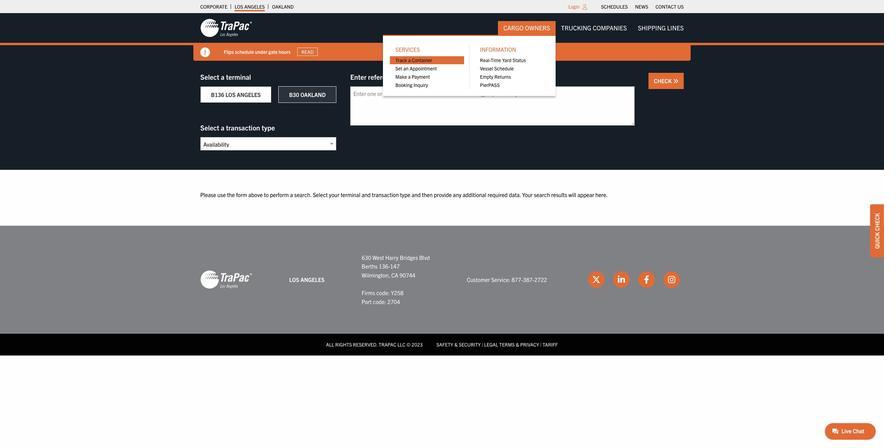 Task type: describe. For each thing, give the bounding box(es) containing it.
136-
[[379, 263, 390, 270]]

a left search.
[[290, 191, 293, 198]]

a for select a transaction type
[[221, 123, 225, 132]]

1 & from the left
[[455, 342, 458, 348]]

877-
[[512, 276, 523, 283]]

to
[[264, 191, 269, 198]]

will
[[569, 191, 577, 198]]

firms code:  y258 port code:  2704
[[362, 290, 404, 305]]

oakland link
[[272, 2, 294, 11]]

a for select a terminal
[[221, 73, 225, 81]]

booking inquiry link
[[390, 81, 465, 89]]

form
[[236, 191, 247, 198]]

contact
[[656, 3, 677, 10]]

news link
[[636, 2, 649, 11]]

1 and from the left
[[362, 191, 371, 198]]

enter reference number(s)
[[351, 73, 430, 81]]

2023
[[412, 342, 423, 348]]

los angeles image for banner containing cargo owners
[[200, 18, 252, 38]]

empty
[[480, 74, 494, 80]]

track
[[396, 57, 407, 63]]

90744
[[400, 272, 416, 279]]

safety & security link
[[437, 342, 481, 348]]

0 vertical spatial los angeles
[[235, 3, 265, 10]]

shipping
[[638, 24, 666, 32]]

additional
[[463, 191, 487, 198]]

los angeles image for footer containing 630 west harry bridges blvd
[[200, 270, 252, 290]]

0 vertical spatial los
[[235, 3, 243, 10]]

menu bar inside banner
[[383, 21, 690, 96]]

customer service: 877-387-2722
[[467, 276, 547, 283]]

customer
[[467, 276, 490, 283]]

all
[[326, 342, 334, 348]]

services
[[396, 46, 420, 53]]

appointment
[[410, 65, 437, 72]]

booking
[[396, 82, 413, 88]]

check button
[[649, 73, 684, 89]]

track a container menu item
[[390, 56, 465, 64]]

trapac
[[379, 342, 397, 348]]

1 horizontal spatial terminal
[[341, 191, 361, 198]]

2 and from the left
[[412, 191, 421, 198]]

solid image inside banner
[[200, 48, 210, 57]]

real-time yard status link
[[475, 56, 549, 64]]

quick check
[[874, 213, 881, 249]]

perform
[[270, 191, 289, 198]]

read
[[302, 49, 314, 55]]

privacy
[[521, 342, 540, 348]]

1 horizontal spatial type
[[400, 191, 411, 198]]

2722
[[535, 276, 547, 283]]

trucking companies link
[[556, 21, 633, 35]]

select for select a transaction type
[[200, 123, 219, 132]]

menu for cargo owners
[[383, 35, 556, 96]]

firms
[[362, 290, 375, 297]]

schedule
[[235, 49, 254, 55]]

information menu item
[[475, 43, 549, 89]]

information
[[480, 46, 517, 53]]

banner containing cargo owners
[[0, 13, 885, 96]]

check inside button
[[654, 77, 674, 84]]

legal terms & privacy link
[[485, 342, 540, 348]]

gate
[[269, 49, 278, 55]]

terms
[[500, 342, 515, 348]]

2 & from the left
[[516, 342, 520, 348]]

shipping lines link
[[633, 21, 690, 35]]

shipping lines
[[638, 24, 684, 32]]

1 horizontal spatial transaction
[[372, 191, 399, 198]]

menu for information
[[475, 56, 549, 89]]

real-
[[480, 57, 491, 63]]

0 vertical spatial transaction
[[226, 123, 260, 132]]

tariff link
[[543, 342, 558, 348]]

ca
[[392, 272, 399, 279]]

inquiry
[[414, 82, 428, 88]]

0 horizontal spatial oakland
[[272, 3, 294, 10]]

your
[[523, 191, 533, 198]]

hours
[[279, 49, 291, 55]]

pierpass link
[[475, 81, 549, 89]]

1 vertical spatial los
[[226, 91, 236, 98]]

0 vertical spatial type
[[262, 123, 275, 132]]

yard
[[503, 57, 512, 63]]

reference
[[368, 73, 397, 81]]

provide
[[434, 191, 452, 198]]

2 | from the left
[[541, 342, 542, 348]]

1 | from the left
[[482, 342, 483, 348]]

cargo owners
[[504, 24, 551, 32]]

port
[[362, 298, 372, 305]]

angeles inside footer
[[301, 276, 325, 283]]

required
[[488, 191, 508, 198]]

west
[[373, 254, 384, 261]]

tariff
[[543, 342, 558, 348]]

lines
[[668, 24, 684, 32]]

status
[[513, 57, 526, 63]]

0 vertical spatial angeles
[[244, 3, 265, 10]]

berths
[[362, 263, 378, 270]]

flips
[[224, 49, 234, 55]]

corporate link
[[200, 2, 228, 11]]

los angeles inside footer
[[289, 276, 325, 283]]

services link
[[390, 43, 465, 56]]

all rights reserved. trapac llc © 2023
[[326, 342, 423, 348]]

time
[[491, 57, 501, 63]]

footer containing 630 west harry bridges blvd
[[0, 226, 885, 356]]

b30 oakland
[[289, 91, 326, 98]]

contact us
[[656, 3, 684, 10]]

returns
[[495, 74, 511, 80]]



Task type: vqa. For each thing, say whether or not it's contained in the screenshot.
Make at left
yes



Task type: locate. For each thing, give the bounding box(es) containing it.
2 vertical spatial los
[[289, 276, 300, 283]]

type
[[262, 123, 275, 132], [400, 191, 411, 198]]

|
[[482, 342, 483, 348], [541, 342, 542, 348]]

number(s)
[[399, 73, 430, 81]]

any
[[453, 191, 462, 198]]

oakland right b30
[[301, 91, 326, 98]]

cargo owners menu item
[[383, 21, 556, 96]]

0 vertical spatial oakland
[[272, 3, 294, 10]]

b136 los angeles
[[211, 91, 261, 98]]

2704
[[388, 298, 400, 305]]

1 vertical spatial los angeles
[[289, 276, 325, 283]]

search.
[[294, 191, 312, 198]]

Enter reference number(s) text field
[[351, 86, 635, 126]]

quick
[[874, 233, 881, 249]]

a right make
[[408, 74, 411, 80]]

1 vertical spatial los angeles image
[[200, 270, 252, 290]]

| left legal
[[482, 342, 483, 348]]

schedules
[[602, 3, 628, 10]]

630 west harry bridges blvd berths 136-147 wilmington, ca 90744
[[362, 254, 430, 279]]

a up b136
[[221, 73, 225, 81]]

solid image inside check button
[[674, 78, 679, 84]]

code: right port
[[373, 298, 386, 305]]

menu bar containing cargo owners
[[383, 21, 690, 96]]

schedules link
[[602, 2, 628, 11]]

2 vertical spatial select
[[313, 191, 328, 198]]

legal
[[485, 342, 499, 348]]

1 vertical spatial code:
[[373, 298, 386, 305]]

results
[[552, 191, 568, 198]]

transaction
[[226, 123, 260, 132], [372, 191, 399, 198]]

vessel
[[480, 65, 494, 72]]

select left your
[[313, 191, 328, 198]]

1 horizontal spatial solid image
[[674, 78, 679, 84]]

387-
[[523, 276, 535, 283]]

menu containing track a container
[[390, 56, 465, 89]]

&
[[455, 342, 458, 348], [516, 342, 520, 348]]

1 vertical spatial angeles
[[237, 91, 261, 98]]

a
[[408, 57, 411, 63], [221, 73, 225, 81], [408, 74, 411, 80], [221, 123, 225, 132], [290, 191, 293, 198]]

1 horizontal spatial &
[[516, 342, 520, 348]]

0 vertical spatial select
[[200, 73, 219, 81]]

0 horizontal spatial terminal
[[226, 73, 251, 81]]

1 vertical spatial oakland
[[301, 91, 326, 98]]

and left then
[[412, 191, 421, 198]]

menu containing services
[[383, 35, 556, 96]]

2 los angeles image from the top
[[200, 270, 252, 290]]

& right the terms on the right of the page
[[516, 342, 520, 348]]

1 horizontal spatial check
[[874, 213, 881, 231]]

flips schedule under gate hours
[[224, 49, 291, 55]]

0 horizontal spatial &
[[455, 342, 458, 348]]

appear
[[578, 191, 595, 198]]

select a terminal
[[200, 73, 251, 81]]

an
[[404, 65, 409, 72]]

0 vertical spatial code:
[[377, 290, 390, 297]]

a for track a container set an appointment make a payment booking inquiry
[[408, 57, 411, 63]]

1 horizontal spatial los angeles
[[289, 276, 325, 283]]

light image
[[583, 4, 588, 10]]

los angeles link
[[235, 2, 265, 11]]

rights
[[336, 342, 352, 348]]

cargo owners link
[[498, 21, 556, 35]]

menu for services
[[390, 56, 465, 89]]

0 horizontal spatial |
[[482, 342, 483, 348]]

then
[[422, 191, 433, 198]]

& right safety
[[455, 342, 458, 348]]

menu containing real-time yard status
[[475, 56, 549, 89]]

1 horizontal spatial and
[[412, 191, 421, 198]]

bridges
[[400, 254, 418, 261]]

terminal right your
[[341, 191, 361, 198]]

data.
[[509, 191, 521, 198]]

0 vertical spatial solid image
[[200, 48, 210, 57]]

read link
[[298, 48, 318, 56]]

1 vertical spatial solid image
[[674, 78, 679, 84]]

1 los angeles image from the top
[[200, 18, 252, 38]]

1 vertical spatial type
[[400, 191, 411, 198]]

147
[[390, 263, 400, 270]]

1 vertical spatial transaction
[[372, 191, 399, 198]]

please use the form above to perform a search. select your terminal and transaction type and then provide any additional required data. your search results will appear here.
[[200, 191, 608, 198]]

oakland right los angeles link
[[272, 3, 294, 10]]

a down b136
[[221, 123, 225, 132]]

track a container set an appointment make a payment booking inquiry
[[396, 57, 437, 88]]

empty returns link
[[475, 73, 549, 81]]

los angeles image inside footer
[[200, 270, 252, 290]]

| left the tariff
[[541, 342, 542, 348]]

b30
[[289, 91, 299, 98]]

the
[[227, 191, 235, 198]]

los angeles image
[[200, 18, 252, 38], [200, 270, 252, 290]]

0 horizontal spatial type
[[262, 123, 275, 132]]

login link
[[569, 3, 580, 10]]

oakland
[[272, 3, 294, 10], [301, 91, 326, 98]]

1 horizontal spatial oakland
[[301, 91, 326, 98]]

select a transaction type
[[200, 123, 275, 132]]

0 horizontal spatial check
[[654, 77, 674, 84]]

schedule
[[495, 65, 514, 72]]

enter
[[351, 73, 367, 81]]

menu bar
[[598, 2, 688, 11], [383, 21, 690, 96]]

angeles
[[244, 3, 265, 10], [237, 91, 261, 98], [301, 276, 325, 283]]

0 vertical spatial menu bar
[[598, 2, 688, 11]]

blvd
[[420, 254, 430, 261]]

owners
[[525, 24, 551, 32]]

0 vertical spatial los angeles image
[[200, 18, 252, 38]]

0 vertical spatial terminal
[[226, 73, 251, 81]]

safety
[[437, 342, 454, 348]]

use
[[218, 191, 226, 198]]

code: up 2704
[[377, 290, 390, 297]]

2 vertical spatial angeles
[[301, 276, 325, 283]]

0 horizontal spatial los angeles
[[235, 3, 265, 10]]

1 vertical spatial terminal
[[341, 191, 361, 198]]

above
[[249, 191, 263, 198]]

llc
[[398, 342, 406, 348]]

1 vertical spatial menu bar
[[383, 21, 690, 96]]

1 vertical spatial check
[[874, 213, 881, 231]]

harry
[[386, 254, 399, 261]]

set an appointment link
[[390, 64, 465, 73]]

0 horizontal spatial and
[[362, 191, 371, 198]]

0 horizontal spatial transaction
[[226, 123, 260, 132]]

track a container link
[[390, 56, 465, 64]]

check
[[654, 77, 674, 84], [874, 213, 881, 231]]

a right track
[[408, 57, 411, 63]]

login
[[569, 3, 580, 10]]

1 vertical spatial select
[[200, 123, 219, 132]]

terminal up the b136 los angeles
[[226, 73, 251, 81]]

trucking
[[562, 24, 592, 32]]

here.
[[596, 191, 608, 198]]

security
[[459, 342, 481, 348]]

pierpass
[[480, 82, 500, 88]]

0 horizontal spatial solid image
[[200, 48, 210, 57]]

menu
[[383, 35, 556, 96], [390, 56, 465, 89], [475, 56, 549, 89]]

solid image
[[200, 48, 210, 57], [674, 78, 679, 84]]

y258
[[391, 290, 404, 297]]

b136
[[211, 91, 224, 98]]

menu bar containing schedules
[[598, 2, 688, 11]]

reserved.
[[353, 342, 378, 348]]

set
[[396, 65, 403, 72]]

and right your
[[362, 191, 371, 198]]

0 vertical spatial check
[[654, 77, 674, 84]]

services menu item
[[390, 43, 465, 89]]

select for select a terminal
[[200, 73, 219, 81]]

select up b136
[[200, 73, 219, 81]]

footer
[[0, 226, 885, 356]]

banner
[[0, 13, 885, 96]]

1 horizontal spatial |
[[541, 342, 542, 348]]

real-time yard status vessel schedule empty returns pierpass
[[480, 57, 526, 88]]

select down b136
[[200, 123, 219, 132]]



